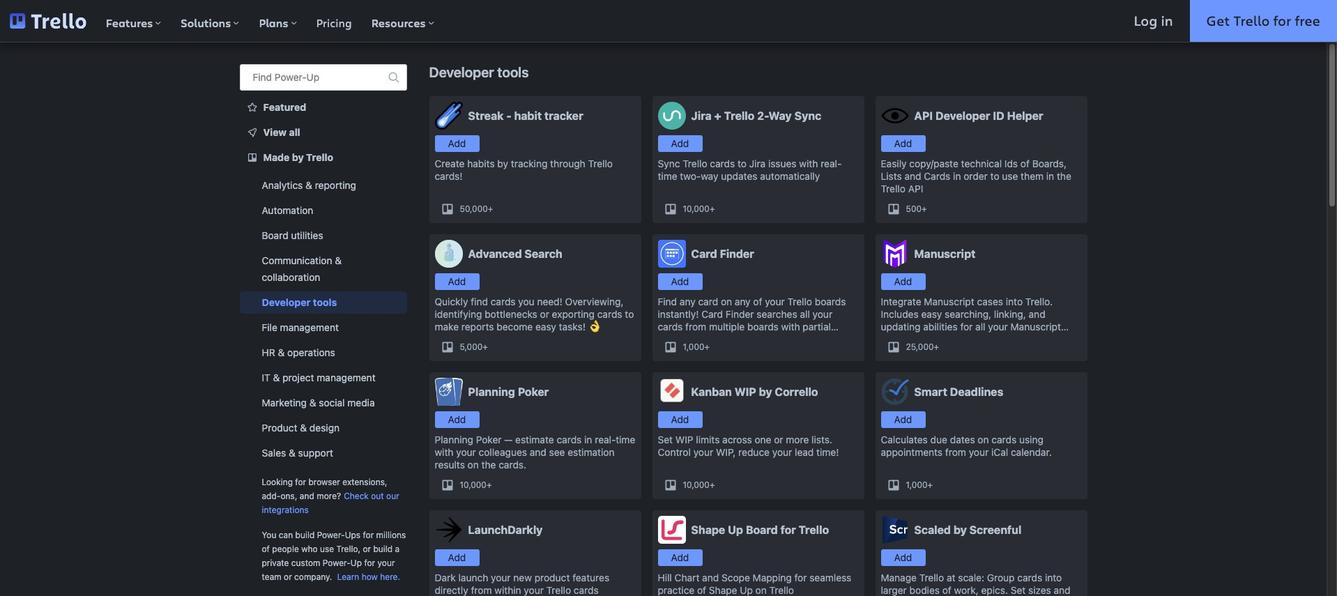 Task type: describe. For each thing, give the bounding box(es) containing it.
add button for advanced search
[[435, 273, 480, 290]]

add button for planning poker
[[435, 412, 480, 428]]

2 vertical spatial manuscript
[[1011, 321, 1062, 333]]

the inside easily copy/paste technical ids of boards, lists and cards in order to use them in the trello api
[[1058, 170, 1072, 182]]

epics.
[[982, 585, 1009, 596]]

card inside the "find any card on any of your trello boards instantly! card finder searches all your cards from multiple boards with partial keyword matches."
[[702, 308, 723, 320]]

of inside the "find any card on any of your trello boards instantly! card finder searches all your cards from multiple boards with partial keyword matches."
[[754, 296, 763, 308]]

plans button
[[249, 0, 307, 42]]

2-
[[758, 110, 769, 122]]

estimate
[[516, 434, 554, 446]]

& for hr
[[278, 347, 285, 359]]

automation
[[262, 204, 314, 216]]

500 +
[[907, 204, 928, 214]]

trello left 2-
[[725, 110, 755, 122]]

1 horizontal spatial board
[[746, 524, 778, 536]]

25,000 +
[[907, 342, 940, 352]]

add button for kanban wip by corrello
[[658, 412, 703, 428]]

by inside made by trello link
[[292, 151, 304, 163]]

create
[[435, 158, 465, 170]]

need!
[[537, 296, 563, 308]]

time!
[[817, 446, 840, 458]]

people
[[272, 544, 299, 555]]

or right trello,
[[363, 544, 371, 555]]

0 vertical spatial shape
[[692, 524, 726, 536]]

with inside planning poker — estimate cards in real-time with your colleagues and see estimation results on the cards.
[[435, 446, 454, 458]]

up up scope
[[728, 524, 744, 536]]

to for api developer id helper
[[991, 170, 1000, 182]]

50,000
[[460, 204, 488, 214]]

for up mapping
[[781, 524, 797, 536]]

by right scaled
[[954, 524, 967, 536]]

easily
[[881, 158, 907, 170]]

+ for streak - habit tracker
[[488, 204, 493, 214]]

company.
[[294, 572, 332, 582]]

add button for smart deadlines
[[881, 412, 926, 428]]

become
[[497, 321, 533, 333]]

up up featured link
[[307, 71, 320, 83]]

in left order
[[954, 170, 962, 182]]

automation link
[[240, 200, 407, 222]]

add for smart deadlines
[[895, 414, 913, 426]]

500
[[907, 204, 922, 214]]

wip,
[[716, 446, 736, 458]]

or inside "quickly find cards you need! overviewing, identifying bottlenecks or exporting cards to make reports become easy tasks! 👌"
[[540, 308, 550, 320]]

1 vertical spatial power-
[[317, 530, 345, 541]]

your up partial
[[813, 308, 833, 320]]

streak
[[468, 110, 504, 122]]

trello inside create habits by tracking through trello cards!
[[588, 158, 613, 170]]

sales & support link
[[240, 442, 407, 465]]

all for card finder
[[800, 308, 811, 320]]

& for communication
[[335, 255, 342, 266]]

analytics & reporting
[[262, 179, 356, 191]]

add-
[[262, 491, 281, 502]]

1,000 + for smart deadlines
[[907, 480, 933, 490]]

your inside you can build power-ups for millions of people who use trello, or build a private custom power-up for your team or company.
[[378, 558, 395, 569]]

and inside the integrate manuscript cases into trello. includes easy searching, linking, and updating abilities for all your manuscript cases!
[[1029, 308, 1046, 320]]

into inside the integrate manuscript cases into trello. includes easy searching, linking, and updating abilities for all your manuscript cases!
[[1007, 296, 1023, 308]]

+ for planning poker
[[487, 480, 492, 490]]

scale:
[[959, 572, 985, 584]]

made by trello
[[263, 151, 333, 163]]

integrate
[[881, 296, 922, 308]]

scope
[[722, 572, 751, 584]]

into inside manage trello at scale: group cards into larger bodies of work, epics. set sizes an
[[1046, 572, 1063, 584]]

find any card on any of your trello boards instantly! card finder searches all your cards from multiple boards with partial keyword matches.
[[658, 296, 847, 345]]

features
[[106, 15, 153, 31]]

up inside you can build power-ups for millions of people who use trello, or build a private custom power-up for your team or company.
[[351, 558, 362, 569]]

on inside planning poker — estimate cards in real-time with your colleagues and see estimation results on the cards.
[[468, 459, 479, 471]]

log in link
[[1118, 0, 1191, 42]]

add link for kanban wip by corrello
[[658, 412, 703, 428]]

view all link
[[240, 121, 407, 144]]

it
[[262, 372, 271, 384]]

easy inside the integrate manuscript cases into trello. includes easy searching, linking, and updating abilities for all your manuscript cases!
[[922, 308, 943, 320]]

0 vertical spatial api
[[915, 110, 933, 122]]

control
[[658, 446, 691, 458]]

copy/paste
[[910, 158, 959, 170]]

marketing
[[262, 397, 307, 409]]

dark launch your new product features directly from within your trello cards
[[435, 572, 610, 596]]

find for find power-up
[[253, 71, 272, 83]]

across
[[723, 434, 753, 446]]

or inside set wip limits across one or more lists. control your wip, reduce your lead time!
[[775, 434, 784, 446]]

set inside manage trello at scale: group cards into larger bodies of work, epics. set sizes an
[[1011, 585, 1026, 596]]

analytics
[[262, 179, 303, 191]]

lead
[[795, 446, 814, 458]]

kanban
[[692, 386, 732, 398]]

add button for streak - habit tracker
[[435, 135, 480, 152]]

0 vertical spatial card
[[692, 248, 718, 260]]

add for streak - habit tracker
[[448, 137, 466, 149]]

add for kanban wip by corrello
[[672, 414, 690, 426]]

jira inside sync trello cards to jira issues with real- time two-way updates automatically
[[750, 158, 766, 170]]

featured link
[[240, 96, 407, 119]]

lists.
[[812, 434, 833, 446]]

to inside sync trello cards to jira issues with real- time two-way updates automatically
[[738, 158, 747, 170]]

create habits by tracking through trello cards!
[[435, 158, 613, 182]]

for inside hill chart and scope mapping for seamless practice of shape up on trello
[[795, 572, 807, 584]]

real- inside sync trello cards to jira issues with real- time two-way updates automatically
[[821, 158, 842, 170]]

add link for shape up board for trello
[[658, 550, 703, 566]]

group
[[988, 572, 1015, 584]]

communication
[[262, 255, 332, 266]]

easily copy/paste technical ids of boards, lists and cards in order to use them in the trello api
[[881, 158, 1072, 195]]

boards,
[[1033, 158, 1067, 170]]

exporting
[[552, 308, 595, 320]]

0 vertical spatial developer tools
[[429, 64, 529, 80]]

communication & collaboration
[[262, 255, 342, 283]]

add link for launchdarkly
[[435, 550, 480, 566]]

you
[[262, 530, 277, 541]]

log in
[[1135, 11, 1174, 30]]

0 vertical spatial all
[[289, 126, 300, 138]]

wip for by
[[735, 386, 757, 398]]

add link for card finder
[[658, 273, 703, 290]]

dark
[[435, 572, 456, 584]]

of inside easily copy/paste technical ids of boards, lists and cards in order to use them in the trello api
[[1021, 158, 1030, 170]]

instantly!
[[658, 308, 699, 320]]

tracker
[[545, 110, 584, 122]]

updates
[[721, 170, 758, 182]]

0 vertical spatial developer
[[429, 64, 494, 80]]

get trello for free
[[1207, 11, 1321, 30]]

in inside planning poker — estimate cards in real-time with your colleagues and see estimation results on the cards.
[[585, 434, 593, 446]]

cards up bottlenecks
[[491, 296, 516, 308]]

cases
[[978, 296, 1004, 308]]

by left corrello
[[759, 386, 773, 398]]

add for scaled by screenful
[[895, 552, 913, 564]]

by inside create habits by tracking through trello cards!
[[498, 158, 509, 170]]

ids
[[1005, 158, 1019, 170]]

estimation
[[568, 446, 615, 458]]

mapping
[[753, 572, 792, 584]]

smart deadlines
[[915, 386, 1004, 398]]

pricing
[[316, 15, 352, 30]]

trello inside hill chart and scope mapping for seamless practice of shape up on trello
[[770, 585, 795, 596]]

your inside the integrate manuscript cases into trello. includes easy searching, linking, and updating abilities for all your manuscript cases!
[[989, 321, 1009, 333]]

ical
[[992, 446, 1009, 458]]

find power-up
[[253, 71, 320, 83]]

add link for advanced search
[[435, 273, 480, 290]]

marketing & social media link
[[240, 392, 407, 414]]

trello.
[[1026, 296, 1054, 308]]

add for launchdarkly
[[448, 552, 466, 564]]

api inside easily copy/paste technical ids of boards, lists and cards in order to use them in the trello api
[[909, 183, 924, 195]]

for up "how"
[[364, 558, 375, 569]]

+ left 2-
[[715, 110, 722, 122]]

your down new
[[524, 585, 544, 596]]

or right team
[[284, 572, 292, 582]]

trello right get
[[1234, 11, 1271, 30]]

from for launchdarkly
[[471, 585, 492, 596]]

add link for smart deadlines
[[881, 412, 926, 428]]

—
[[505, 434, 513, 446]]

your inside calculates due dates on cards using appointments from your ical calendar.
[[969, 446, 989, 458]]

manage
[[881, 572, 917, 584]]

searching,
[[945, 308, 992, 320]]

make
[[435, 321, 459, 333]]

media
[[348, 397, 375, 409]]

order
[[964, 170, 988, 182]]

learn how here.
[[337, 572, 400, 582]]

10,000 for planning poker
[[460, 480, 487, 490]]

1 vertical spatial tools
[[313, 296, 337, 308]]

1 horizontal spatial tools
[[498, 64, 529, 80]]

larger
[[881, 585, 907, 596]]

trello up 'seamless'
[[799, 524, 830, 536]]

and inside easily copy/paste technical ids of boards, lists and cards in order to use them in the trello api
[[905, 170, 922, 182]]

1 vertical spatial developer
[[936, 110, 991, 122]]

on inside hill chart and scope mapping for seamless practice of shape up on trello
[[756, 585, 767, 596]]

add for shape up board for trello
[[672, 552, 690, 564]]

ons,
[[281, 491, 298, 502]]

a
[[395, 544, 400, 555]]

add button for api developer id helper
[[881, 135, 926, 152]]

cards up 👌
[[598, 308, 623, 320]]

add button for scaled by screenful
[[881, 550, 926, 566]]

and inside planning poker — estimate cards in real-time with your colleagues and see estimation results on the cards.
[[530, 446, 547, 458]]

project
[[283, 372, 314, 384]]

+ for kanban wip by corrello
[[710, 480, 715, 490]]

0 horizontal spatial build
[[295, 530, 315, 541]]

of inside you can build power-ups for millions of people who use trello, or build a private custom power-up for your team or company.
[[262, 544, 270, 555]]

your up searches
[[765, 296, 785, 308]]

cards inside dark launch your new product features directly from within your trello cards
[[574, 585, 599, 596]]

calendar.
[[1011, 446, 1053, 458]]

+ for jira + trello 2-way sync
[[710, 204, 715, 214]]

1 vertical spatial management
[[317, 372, 376, 384]]

add for card finder
[[672, 276, 690, 287]]

+ for smart deadlines
[[928, 480, 933, 490]]

add button for jira + trello 2-way sync
[[658, 135, 703, 152]]

pricing link
[[307, 0, 362, 42]]



Task type: locate. For each thing, give the bounding box(es) containing it.
10,000 down two-
[[683, 204, 710, 214]]

finder
[[720, 248, 755, 260], [726, 308, 754, 320]]

0 vertical spatial boards
[[815, 296, 847, 308]]

0 vertical spatial from
[[686, 321, 707, 333]]

jira + trello 2-way sync
[[692, 110, 822, 122]]

0 vertical spatial 1,000 +
[[683, 342, 710, 352]]

0 vertical spatial to
[[738, 158, 747, 170]]

wip up control
[[676, 434, 694, 446]]

any up instantly!
[[680, 296, 696, 308]]

quickly find cards you need! overviewing, identifying bottlenecks or exporting cards to make reports become easy tasks! 👌
[[435, 296, 634, 333]]

reports
[[462, 321, 494, 333]]

1 vertical spatial from
[[946, 446, 967, 458]]

planning for planning poker
[[468, 386, 516, 398]]

set inside set wip limits across one or more lists. control your wip, reduce your lead time!
[[658, 434, 673, 446]]

abilities
[[924, 321, 958, 333]]

power- up learn
[[323, 558, 351, 569]]

boards down searches
[[748, 321, 779, 333]]

set down group
[[1011, 585, 1026, 596]]

log
[[1135, 11, 1158, 30]]

2 vertical spatial to
[[625, 308, 634, 320]]

for left free
[[1274, 11, 1292, 30]]

0 vertical spatial planning
[[468, 386, 516, 398]]

0 horizontal spatial all
[[289, 126, 300, 138]]

1 vertical spatial manuscript
[[925, 296, 975, 308]]

find up featured
[[253, 71, 272, 83]]

on inside calculates due dates on cards using appointments from your ical calendar.
[[978, 434, 990, 446]]

&
[[306, 179, 312, 191], [335, 255, 342, 266], [278, 347, 285, 359], [273, 372, 280, 384], [310, 397, 316, 409], [300, 422, 307, 434], [289, 447, 296, 459]]

new
[[514, 572, 532, 584]]

card down card
[[702, 308, 723, 320]]

cards!
[[435, 170, 463, 182]]

calculates
[[881, 434, 928, 446]]

0 horizontal spatial developer tools
[[262, 296, 337, 308]]

1,000 + for card finder
[[683, 342, 710, 352]]

1 horizontal spatial from
[[686, 321, 707, 333]]

1 horizontal spatial real-
[[821, 158, 842, 170]]

1 vertical spatial finder
[[726, 308, 754, 320]]

your down linking,
[[989, 321, 1009, 333]]

1,000 down instantly!
[[683, 342, 705, 352]]

card up card
[[692, 248, 718, 260]]

finder inside the "find any card on any of your trello boards instantly! card finder searches all your cards from multiple boards with partial keyword matches."
[[726, 308, 754, 320]]

0 horizontal spatial from
[[471, 585, 492, 596]]

add link for planning poker
[[435, 412, 480, 428]]

trello up bodies
[[920, 572, 945, 584]]

1 horizontal spatial the
[[1058, 170, 1072, 182]]

power- up trello,
[[317, 530, 345, 541]]

smart
[[915, 386, 948, 398]]

api
[[915, 110, 933, 122], [909, 183, 924, 195]]

trello down 'view all' link
[[306, 151, 333, 163]]

find
[[253, 71, 272, 83], [658, 296, 677, 308]]

add link up manage
[[881, 550, 926, 566]]

0 horizontal spatial jira
[[692, 110, 712, 122]]

1 vertical spatial use
[[320, 544, 334, 555]]

1,000 for smart deadlines
[[907, 480, 928, 490]]

in
[[1162, 11, 1174, 30], [954, 170, 962, 182], [1047, 170, 1055, 182], [585, 434, 593, 446]]

0 horizontal spatial 1,000
[[683, 342, 705, 352]]

learn how here. link
[[337, 572, 400, 582]]

easy
[[922, 308, 943, 320], [536, 321, 557, 333]]

0 vertical spatial wip
[[735, 386, 757, 398]]

& right hr
[[278, 347, 285, 359]]

on right results
[[468, 459, 479, 471]]

1 vertical spatial jira
[[750, 158, 766, 170]]

use inside you can build power-ups for millions of people who use trello, or build a private custom power-up for your team or company.
[[320, 544, 334, 555]]

of inside hill chart and scope mapping for seamless practice of shape up on trello
[[698, 585, 707, 596]]

1 any from the left
[[680, 296, 696, 308]]

add button up calculates
[[881, 412, 926, 428]]

& for sales
[[289, 447, 296, 459]]

for
[[1274, 11, 1292, 30], [961, 321, 973, 333], [295, 477, 306, 488], [781, 524, 797, 536], [363, 530, 374, 541], [364, 558, 375, 569], [795, 572, 807, 584]]

wip for limits
[[676, 434, 694, 446]]

add button up chart
[[658, 550, 703, 566]]

0 horizontal spatial to
[[625, 308, 634, 320]]

from inside calculates due dates on cards using appointments from your ical calendar.
[[946, 446, 967, 458]]

& inside it & project management link
[[273, 372, 280, 384]]

your
[[765, 296, 785, 308], [813, 308, 833, 320], [989, 321, 1009, 333], [456, 446, 476, 458], [694, 446, 714, 458], [773, 446, 793, 458], [969, 446, 989, 458], [378, 558, 395, 569], [491, 572, 511, 584], [524, 585, 544, 596]]

integrations
[[262, 505, 309, 516]]

of down at
[[943, 585, 952, 596]]

10,000 for jira + trello 2-way sync
[[683, 204, 710, 214]]

add for advanced search
[[448, 276, 466, 287]]

multiple
[[709, 321, 745, 333]]

launchdarkly
[[468, 524, 543, 536]]

add link up integrate
[[881, 273, 926, 290]]

management up social
[[317, 372, 376, 384]]

cards up keyword
[[658, 321, 683, 333]]

boards
[[815, 296, 847, 308], [748, 321, 779, 333]]

& right analytics
[[306, 179, 312, 191]]

0 vertical spatial 1,000
[[683, 342, 705, 352]]

1 horizontal spatial developer
[[429, 64, 494, 80]]

with up results
[[435, 446, 454, 458]]

add link up dark
[[435, 550, 480, 566]]

way
[[701, 170, 719, 182]]

quickly
[[435, 296, 468, 308]]

trello inside manage trello at scale: group cards into larger bodies of work, epics. set sizes an
[[920, 572, 945, 584]]

poker inside planning poker — estimate cards in real-time with your colleagues and see estimation results on the cards.
[[476, 434, 502, 446]]

for inside looking for browser extensions, add-ons, and more?
[[295, 477, 306, 488]]

0 horizontal spatial the
[[482, 459, 496, 471]]

product
[[262, 422, 298, 434]]

planning poker
[[468, 386, 549, 398]]

in right log
[[1162, 11, 1174, 30]]

cards up ical
[[992, 434, 1017, 446]]

set wip limits across one or more lists. control your wip, reduce your lead time!
[[658, 434, 840, 458]]

who
[[301, 544, 318, 555]]

all inside the "find any card on any of your trello boards instantly! card finder searches all your cards from multiple boards with partial keyword matches."
[[800, 308, 811, 320]]

custom
[[291, 558, 321, 569]]

1 vertical spatial board
[[746, 524, 778, 536]]

manuscript down trello.
[[1011, 321, 1062, 333]]

1 horizontal spatial 1,000 +
[[907, 480, 933, 490]]

trello down lists
[[881, 183, 906, 195]]

add link up instantly!
[[658, 273, 703, 290]]

trello image
[[10, 13, 86, 29], [10, 13, 86, 29]]

0 vertical spatial poker
[[518, 386, 549, 398]]

from inside the "find any card on any of your trello boards instantly! card finder searches all your cards from multiple boards with partial keyword matches."
[[686, 321, 707, 333]]

0 vertical spatial set
[[658, 434, 673, 446]]

the inside planning poker — estimate cards in real-time with your colleagues and see estimation results on the cards.
[[482, 459, 496, 471]]

add button for shape up board for trello
[[658, 550, 703, 566]]

tasks!
[[559, 321, 586, 333]]

build up who
[[295, 530, 315, 541]]

0 vertical spatial board
[[262, 230, 289, 241]]

1 horizontal spatial to
[[738, 158, 747, 170]]

your down 'limits'
[[694, 446, 714, 458]]

sync right way
[[795, 110, 822, 122]]

1 vertical spatial card
[[702, 308, 723, 320]]

0 horizontal spatial developer
[[262, 296, 311, 308]]

add
[[448, 137, 466, 149], [672, 137, 690, 149], [895, 137, 913, 149], [448, 276, 466, 287], [672, 276, 690, 287], [895, 276, 913, 287], [448, 414, 466, 426], [672, 414, 690, 426], [895, 414, 913, 426], [448, 552, 466, 564], [672, 552, 690, 564], [895, 552, 913, 564]]

sync up two-
[[658, 158, 680, 170]]

view all
[[263, 126, 300, 138]]

add link for jira + trello 2-way sync
[[658, 135, 703, 152]]

trello right through
[[588, 158, 613, 170]]

2 any from the left
[[735, 296, 751, 308]]

0 horizontal spatial wip
[[676, 434, 694, 446]]

& inside hr & operations link
[[278, 347, 285, 359]]

0 horizontal spatial real-
[[595, 434, 616, 446]]

& for analytics
[[306, 179, 312, 191]]

add button up instantly!
[[658, 273, 703, 290]]

10,000 + for kanban wip by corrello
[[683, 480, 715, 490]]

habits
[[468, 158, 495, 170]]

from for smart deadlines
[[946, 446, 967, 458]]

all inside the integrate manuscript cases into trello. includes easy searching, linking, and updating abilities for all your manuscript cases!
[[976, 321, 986, 333]]

1,000 down appointments
[[907, 480, 928, 490]]

sync inside sync trello cards to jira issues with real- time two-way updates automatically
[[658, 158, 680, 170]]

and inside hill chart and scope mapping for seamless practice of shape up on trello
[[703, 572, 719, 584]]

or down need!
[[540, 308, 550, 320]]

add for api developer id helper
[[895, 137, 913, 149]]

1 horizontal spatial into
[[1046, 572, 1063, 584]]

developer tools inside developer tools link
[[262, 296, 337, 308]]

0 vertical spatial jira
[[692, 110, 712, 122]]

1 horizontal spatial set
[[1011, 585, 1026, 596]]

add up quickly
[[448, 276, 466, 287]]

into
[[1007, 296, 1023, 308], [1046, 572, 1063, 584]]

cards inside sync trello cards to jira issues with real- time two-way updates automatically
[[710, 158, 735, 170]]

by right habits
[[498, 158, 509, 170]]

0 horizontal spatial tools
[[313, 296, 337, 308]]

trello up searches
[[788, 296, 813, 308]]

finder up the "find any card on any of your trello boards instantly! card finder searches all your cards from multiple boards with partial keyword matches."
[[720, 248, 755, 260]]

1 horizontal spatial easy
[[922, 308, 943, 320]]

your up results
[[456, 446, 476, 458]]

1 vertical spatial easy
[[536, 321, 557, 333]]

1,000 +
[[683, 342, 710, 352], [907, 480, 933, 490]]

with down searches
[[782, 321, 801, 333]]

2 horizontal spatial from
[[946, 446, 967, 458]]

add for planning poker
[[448, 414, 466, 426]]

shape down scope
[[709, 585, 738, 596]]

for right ups
[[363, 530, 374, 541]]

made by trello link
[[240, 146, 407, 169]]

add button for launchdarkly
[[435, 550, 480, 566]]

includes
[[881, 308, 919, 320]]

your down more
[[773, 446, 793, 458]]

at
[[947, 572, 956, 584]]

add link for scaled by screenful
[[881, 550, 926, 566]]

0 horizontal spatial boards
[[748, 321, 779, 333]]

0 vertical spatial real-
[[821, 158, 842, 170]]

management up operations
[[280, 322, 339, 333]]

1 horizontal spatial boards
[[815, 296, 847, 308]]

& for it
[[273, 372, 280, 384]]

& inside communication & collaboration
[[335, 255, 342, 266]]

in down boards,
[[1047, 170, 1055, 182]]

of up searches
[[754, 296, 763, 308]]

0 horizontal spatial set
[[658, 434, 673, 446]]

browser
[[309, 477, 340, 488]]

find inside the "find any card on any of your trello boards instantly! card finder searches all your cards from multiple boards with partial keyword matches."
[[658, 296, 677, 308]]

cards inside planning poker — estimate cards in real-time with your colleagues and see estimation results on the cards.
[[557, 434, 582, 446]]

tools up file management link
[[313, 296, 337, 308]]

1 horizontal spatial sync
[[795, 110, 822, 122]]

advanced
[[468, 248, 522, 260]]

25,000
[[907, 342, 934, 352]]

trello up two-
[[683, 158, 708, 170]]

trello
[[1234, 11, 1271, 30], [725, 110, 755, 122], [306, 151, 333, 163], [588, 158, 613, 170], [683, 158, 708, 170], [881, 183, 906, 195], [788, 296, 813, 308], [799, 524, 830, 536], [920, 572, 945, 584], [547, 585, 571, 596], [770, 585, 795, 596]]

+ for manuscript
[[934, 342, 940, 352]]

up
[[307, 71, 320, 83], [728, 524, 744, 536], [351, 558, 362, 569], [740, 585, 753, 596]]

analytics & reporting link
[[240, 174, 407, 197]]

cards inside manage trello at scale: group cards into larger bodies of work, epics. set sizes an
[[1018, 572, 1043, 584]]

on inside the "find any card on any of your trello boards instantly! card finder searches all your cards from multiple boards with partial keyword matches."
[[721, 296, 733, 308]]

cards up see
[[557, 434, 582, 446]]

+ for api developer id helper
[[922, 204, 928, 214]]

0 vertical spatial power-
[[275, 71, 307, 83]]

add link for api developer id helper
[[881, 135, 926, 152]]

50,000 +
[[460, 204, 493, 214]]

habit
[[515, 110, 542, 122]]

1 horizontal spatial use
[[1003, 170, 1019, 182]]

time inside planning poker — estimate cards in real-time with your colleagues and see estimation results on the cards.
[[616, 434, 636, 446]]

board utilities link
[[240, 225, 407, 247]]

of down chart
[[698, 585, 707, 596]]

jira up way
[[692, 110, 712, 122]]

get trello for free link
[[1191, 0, 1338, 42]]

0 vertical spatial easy
[[922, 308, 943, 320]]

1 vertical spatial with
[[782, 321, 801, 333]]

1 vertical spatial api
[[909, 183, 924, 195]]

your inside planning poker — estimate cards in real-time with your colleagues and see estimation results on the cards.
[[456, 446, 476, 458]]

1 vertical spatial into
[[1046, 572, 1063, 584]]

1 vertical spatial build
[[374, 544, 393, 555]]

2 vertical spatial all
[[976, 321, 986, 333]]

trello down product
[[547, 585, 571, 596]]

2 vertical spatial with
[[435, 446, 454, 458]]

real- inside planning poker — estimate cards in real-time with your colleagues and see estimation results on the cards.
[[595, 434, 616, 446]]

easy inside "quickly find cards you need! overviewing, identifying bottlenecks or exporting cards to make reports become easy tasks! 👌"
[[536, 321, 557, 333]]

poker
[[518, 386, 549, 398], [476, 434, 502, 446]]

add link for streak - habit tracker
[[435, 135, 480, 152]]

& inside sales & support link
[[289, 447, 296, 459]]

reporting
[[315, 179, 356, 191]]

up inside hill chart and scope mapping for seamless practice of shape up on trello
[[740, 585, 753, 596]]

& for marketing
[[310, 397, 316, 409]]

team
[[262, 572, 282, 582]]

launch
[[459, 572, 489, 584]]

set up control
[[658, 434, 673, 446]]

power-
[[275, 71, 307, 83], [317, 530, 345, 541], [323, 558, 351, 569]]

them
[[1021, 170, 1044, 182]]

with inside sync trello cards to jira issues with real- time two-way updates automatically
[[800, 158, 819, 170]]

manage trello at scale: group cards into larger bodies of work, epics. set sizes an
[[881, 572, 1071, 596]]

10,000 + for jira + trello 2-way sync
[[683, 204, 715, 214]]

and down estimate
[[530, 446, 547, 458]]

card
[[699, 296, 719, 308]]

1 vertical spatial real-
[[595, 434, 616, 446]]

add up easily
[[895, 137, 913, 149]]

with inside the "find any card on any of your trello boards instantly! card finder searches all your cards from multiple boards with partial keyword matches."
[[782, 321, 801, 333]]

add button for manuscript
[[881, 273, 926, 290]]

cards up way
[[710, 158, 735, 170]]

0 horizontal spatial into
[[1007, 296, 1023, 308]]

to inside "quickly find cards you need! overviewing, identifying bottlenecks or exporting cards to make reports become easy tasks! 👌"
[[625, 308, 634, 320]]

view
[[263, 126, 287, 138]]

the down boards,
[[1058, 170, 1072, 182]]

one
[[755, 434, 772, 446]]

add link up control
[[658, 412, 703, 428]]

chart
[[675, 572, 700, 584]]

planning poker — estimate cards in real-time with your colleagues and see estimation results on the cards.
[[435, 434, 636, 471]]

streak - habit tracker
[[468, 110, 584, 122]]

poker for planning poker
[[518, 386, 549, 398]]

your up within
[[491, 572, 511, 584]]

1 vertical spatial all
[[800, 308, 811, 320]]

learn
[[337, 572, 359, 582]]

scaled
[[915, 524, 952, 536]]

0 vertical spatial sync
[[795, 110, 822, 122]]

and
[[905, 170, 922, 182], [1029, 308, 1046, 320], [530, 446, 547, 458], [300, 491, 314, 502], [703, 572, 719, 584]]

add up integrate
[[895, 276, 913, 287]]

check out our integrations link
[[262, 491, 400, 516]]

find for find any card on any of your trello boards instantly! card finder searches all your cards from multiple boards with partial keyword matches.
[[658, 296, 677, 308]]

add link for manuscript
[[881, 273, 926, 290]]

up down scope
[[740, 585, 753, 596]]

developer tools up streak
[[429, 64, 529, 80]]

2 vertical spatial from
[[471, 585, 492, 596]]

add button up 'create'
[[435, 135, 480, 152]]

trello inside the "find any card on any of your trello boards instantly! card finder searches all your cards from multiple boards with partial keyword matches."
[[788, 296, 813, 308]]

way
[[769, 110, 792, 122]]

in up estimation
[[585, 434, 593, 446]]

jira
[[692, 110, 712, 122], [750, 158, 766, 170]]

board
[[262, 230, 289, 241], [746, 524, 778, 536]]

+ down multiple
[[705, 342, 710, 352]]

practice
[[658, 585, 695, 596]]

0 vertical spatial with
[[800, 158, 819, 170]]

+ for card finder
[[705, 342, 710, 352]]

1 horizontal spatial jira
[[750, 158, 766, 170]]

add up control
[[672, 414, 690, 426]]

all for manuscript
[[976, 321, 986, 333]]

2 horizontal spatial to
[[991, 170, 1000, 182]]

1 vertical spatial boards
[[748, 321, 779, 333]]

with up automatically
[[800, 158, 819, 170]]

using
[[1020, 434, 1044, 446]]

time inside sync trello cards to jira issues with real- time two-way updates automatically
[[658, 170, 678, 182]]

+ for advanced search
[[483, 342, 488, 352]]

from inside dark launch your new product features directly from within your trello cards
[[471, 585, 492, 596]]

two-
[[680, 170, 701, 182]]

planning up results
[[435, 434, 474, 446]]

planning inside planning poker — estimate cards in real-time with your colleagues and see estimation results on the cards.
[[435, 434, 474, 446]]

0 vertical spatial management
[[280, 322, 339, 333]]

partial
[[803, 321, 831, 333]]

planning for planning poker — estimate cards in real-time with your colleagues and see estimation results on the cards.
[[435, 434, 474, 446]]

sales & support
[[262, 447, 333, 459]]

1 horizontal spatial any
[[735, 296, 751, 308]]

10,000 for kanban wip by corrello
[[683, 480, 710, 490]]

id
[[994, 110, 1005, 122]]

2 horizontal spatial developer
[[936, 110, 991, 122]]

easy down need!
[[536, 321, 557, 333]]

check
[[344, 491, 369, 502]]

1 vertical spatial to
[[991, 170, 1000, 182]]

add link up quickly
[[435, 273, 480, 290]]

to up 'updates'
[[738, 158, 747, 170]]

0 horizontal spatial any
[[680, 296, 696, 308]]

2 horizontal spatial all
[[976, 321, 986, 333]]

features button
[[96, 0, 171, 42]]

cards inside the "find any card on any of your trello boards instantly! card finder searches all your cards from multiple boards with partial keyword matches."
[[658, 321, 683, 333]]

add link up easily
[[881, 135, 926, 152]]

0 vertical spatial tools
[[498, 64, 529, 80]]

add button up dark
[[435, 550, 480, 566]]

to for advanced search
[[625, 308, 634, 320]]

wip right kanban at the bottom right of the page
[[735, 386, 757, 398]]

cards inside calculates due dates on cards using appointments from your ical calendar.
[[992, 434, 1017, 446]]

0 vertical spatial into
[[1007, 296, 1023, 308]]

trello inside dark launch your new product features directly from within your trello cards
[[547, 585, 571, 596]]

search
[[525, 248, 563, 260]]

to down technical
[[991, 170, 1000, 182]]

developer tools link
[[240, 292, 407, 314]]

1 vertical spatial time
[[616, 434, 636, 446]]

featured
[[263, 101, 306, 113]]

and right ons,
[[300, 491, 314, 502]]

manuscript down 500 +
[[915, 248, 976, 260]]

of inside manage trello at scale: group cards into larger bodies of work, epics. set sizes an
[[943, 585, 952, 596]]

0 vertical spatial the
[[1058, 170, 1072, 182]]

& inside product & design link
[[300, 422, 307, 434]]

colleagues
[[479, 446, 527, 458]]

& inside analytics & reporting link
[[306, 179, 312, 191]]

0 horizontal spatial sync
[[658, 158, 680, 170]]

collaboration
[[262, 271, 320, 283]]

& inside marketing & social media link
[[310, 397, 316, 409]]

card finder
[[692, 248, 755, 260]]

1 vertical spatial planning
[[435, 434, 474, 446]]

for inside the integrate manuscript cases into trello. includes easy searching, linking, and updating abilities for all your manuscript cases!
[[961, 321, 973, 333]]

& for product
[[300, 422, 307, 434]]

use inside easily copy/paste technical ids of boards, lists and cards in order to use them in the trello api
[[1003, 170, 1019, 182]]

wip inside set wip limits across one or more lists. control your wip, reduce your lead time!
[[676, 434, 694, 446]]

0 horizontal spatial easy
[[536, 321, 557, 333]]

add up instantly!
[[672, 276, 690, 287]]

add up dark
[[448, 552, 466, 564]]

10,000 + for planning poker
[[460, 480, 492, 490]]

developer tools up the file management
[[262, 296, 337, 308]]

real- right issues
[[821, 158, 842, 170]]

all
[[289, 126, 300, 138], [800, 308, 811, 320], [976, 321, 986, 333]]

poker up estimate
[[518, 386, 549, 398]]

0 vertical spatial manuscript
[[915, 248, 976, 260]]

poker for planning poker — estimate cards in real-time with your colleagues and see estimation results on the cards.
[[476, 434, 502, 446]]

and down trello.
[[1029, 308, 1046, 320]]

our
[[387, 491, 400, 502]]

add button for card finder
[[658, 273, 703, 290]]

1 horizontal spatial build
[[374, 544, 393, 555]]

trello inside easily copy/paste technical ids of boards, lists and cards in order to use them in the trello api
[[881, 183, 906, 195]]

to inside easily copy/paste technical ids of boards, lists and cards in order to use them in the trello api
[[991, 170, 1000, 182]]

and inside looking for browser extensions, add-ons, and more?
[[300, 491, 314, 502]]

0 horizontal spatial find
[[253, 71, 272, 83]]

1 vertical spatial the
[[482, 459, 496, 471]]

1 vertical spatial shape
[[709, 585, 738, 596]]

trello inside sync trello cards to jira issues with real- time two-way updates automatically
[[683, 158, 708, 170]]

into up linking,
[[1007, 296, 1023, 308]]

0 vertical spatial use
[[1003, 170, 1019, 182]]

2 vertical spatial power-
[[323, 558, 351, 569]]

shape inside hill chart and scope mapping for seamless practice of shape up on trello
[[709, 585, 738, 596]]

0 vertical spatial finder
[[720, 248, 755, 260]]

0 horizontal spatial board
[[262, 230, 289, 241]]

identifying
[[435, 308, 482, 320]]

0 vertical spatial time
[[658, 170, 678, 182]]

add for jira + trello 2-way sync
[[672, 137, 690, 149]]

use right who
[[320, 544, 334, 555]]

10,000 + down control
[[683, 480, 715, 490]]

1 horizontal spatial poker
[[518, 386, 549, 398]]

add for manuscript
[[895, 276, 913, 287]]

1,000 for card finder
[[683, 342, 705, 352]]

10,000 + down results
[[460, 480, 492, 490]]

find
[[471, 296, 488, 308]]

tools up -
[[498, 64, 529, 80]]

0 vertical spatial find
[[253, 71, 272, 83]]



Task type: vqa. For each thing, say whether or not it's contained in the screenshot.


